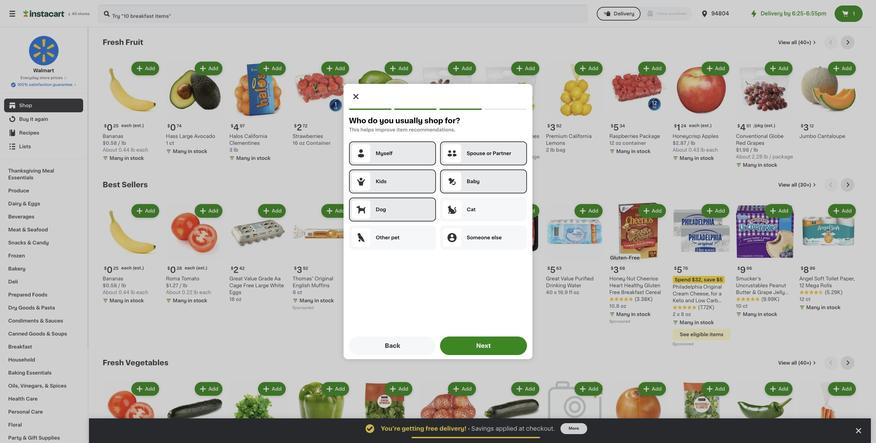 Task type: describe. For each thing, give the bounding box(es) containing it.
3 for jumbo cantaloupe
[[804, 124, 809, 132]]

2 left 72 on the left top
[[297, 124, 302, 131]]

best
[[103, 181, 120, 188]]

& inside smucker's uncrustables peanut butter & grape jelly sandwich
[[753, 290, 757, 295]]

buy it again link
[[4, 112, 83, 126]]

again
[[35, 117, 48, 122]]

spouse
[[467, 151, 486, 156]]

california for premium california lemons 2 lb bag
[[569, 134, 592, 139]]

$ 0 25 each (est.) for each (est.)
[[104, 266, 144, 274]]

produce
[[8, 188, 29, 193]]

large inside great value grade aa cage free large white eggs 18 oz
[[255, 283, 269, 288]]

sandwich
[[736, 297, 760, 302]]

$ inside $ 2 42
[[231, 266, 234, 271]]

$ inside $ 5 63
[[548, 266, 550, 271]]

& inside the dry goods & pasta link
[[36, 305, 40, 310]]

shop
[[19, 103, 32, 108]]

aa
[[274, 276, 281, 281]]

package for conventional globe red grapes $1.98 / lb about 2.28 lb / package
[[773, 154, 793, 159]]

produce link
[[4, 184, 83, 197]]

who
[[349, 117, 366, 124]]

cereal
[[646, 290, 661, 295]]

oz right 10.8
[[621, 304, 627, 309]]

beverages
[[8, 214, 34, 219]]

angel
[[800, 276, 814, 281]]

12 inside raspberries package 12 oz container
[[610, 141, 615, 146]]

$ inside $ 0 74
[[167, 124, 170, 128]]

view all (40+) for vegetables
[[779, 361, 812, 365]]

shop link
[[4, 99, 83, 112]]

california for halos california clementines 3 lb
[[244, 134, 267, 139]]

$4.81 per package (estimated) element
[[483, 121, 541, 133]]

honey
[[610, 276, 626, 281]]

honeycrisp
[[673, 134, 701, 139]]

spices
[[50, 383, 67, 388]]

$ 0 25 each (est.) for 0
[[104, 124, 144, 131]]

$ inside "$ 3 68"
[[611, 266, 614, 271]]

beef
[[483, 276, 494, 281]]

globe
[[769, 134, 784, 139]]

each inside honeycrisp apples $2.87 / lb about 0.43 lb each
[[707, 148, 718, 152]]

muffins
[[311, 283, 330, 288]]

1 button
[[835, 5, 863, 22]]

philadelphia original cream cheese, for a keto and low carb lifestyle
[[673, 285, 722, 310]]

original for muffins
[[315, 276, 333, 281]]

see
[[680, 332, 690, 337]]

for
[[711, 291, 718, 296]]

view all (40+) button for fresh vegetables
[[776, 356, 819, 370]]

about inside green seedless grapes bag $1.98 / lb about 2.43 lb / package
[[483, 154, 498, 159]]

/pkg for 5
[[438, 124, 447, 128]]

personal care
[[8, 409, 43, 414]]

about inside sun harvest seedless red grapes $2.18 / lb about 2.4 lb / package
[[420, 154, 434, 159]]

chuck,
[[495, 276, 512, 281]]

2 up cage
[[234, 266, 239, 274]]

strawberries 16 oz container
[[293, 134, 331, 146]]

$5.72 element
[[483, 263, 541, 275]]

thanksgiving meal essentials
[[8, 168, 54, 180]]

thomas' original english muffins 6 ct
[[293, 276, 333, 295]]

4 for $ 4 51
[[740, 124, 746, 131]]

delivery for delivery
[[614, 11, 635, 16]]

everyday
[[20, 76, 39, 80]]

3 for honey nut cheerios heart healthy gluten free breakfast cereal
[[614, 266, 619, 274]]

beef chuck, ground, 80%/20% button
[[483, 203, 541, 305]]

$ 8 86
[[801, 266, 816, 274]]

bakery
[[8, 266, 26, 271]]

raspberries
[[610, 134, 639, 139]]

& inside canned goods & soups link
[[46, 331, 50, 336]]

oz inside great value grade aa cage free large white eggs 18 oz
[[236, 297, 242, 302]]

$ inside $ 5 76
[[674, 266, 677, 271]]

peanut
[[770, 283, 787, 288]]

value for 5
[[561, 276, 574, 281]]

oz inside raspberries package 12 oz container
[[616, 141, 622, 146]]

vinegars,
[[20, 383, 43, 388]]

$ inside $ 4 51
[[738, 124, 740, 128]]

for?
[[445, 117, 460, 124]]

bananas for each (est.)
[[103, 276, 123, 281]]

canned goods & soups link
[[4, 327, 83, 340]]

honey nut cheerios heart healthy gluten free breakfast cereal
[[610, 276, 661, 295]]

value for 2
[[244, 276, 257, 281]]

breakfast inside honey nut cheerios heart healthy gluten free breakfast cereal
[[621, 290, 644, 295]]

lb inside premium california lemons 2 lb bag
[[550, 148, 555, 152]]

drinking
[[546, 283, 566, 288]]

fruit
[[126, 39, 143, 46]]

$ 2 72
[[294, 124, 308, 131]]

candy
[[32, 240, 49, 245]]

free inside honey nut cheerios heart healthy gluten free breakfast cereal
[[610, 290, 620, 295]]

(7.72k)
[[698, 305, 715, 310]]

$ inside $ 5 34
[[611, 124, 614, 128]]

premium california lemons 2 lb bag
[[546, 134, 592, 152]]

back
[[385, 343, 400, 349]]

$ inside $ 2 72
[[294, 124, 297, 128]]

or
[[487, 151, 492, 156]]

1 item carousel region from the top
[[103, 36, 858, 173]]

$2.18
[[420, 148, 432, 152]]

lifestyle
[[673, 305, 694, 310]]

1 inside 1 button
[[853, 11, 855, 16]]

each inside roma tomato $1.27 / lb about 0.22 lb each
[[199, 290, 211, 295]]

frozen
[[8, 253, 25, 258]]

someone else
[[467, 235, 502, 240]]

condiments
[[8, 318, 39, 323]]

goods for canned
[[29, 331, 45, 336]]

checkout.
[[526, 426, 555, 431]]

condiments & sauces
[[8, 318, 63, 323]]

free
[[426, 426, 438, 431]]

$4.51 per package (estimated) element
[[736, 121, 794, 133]]

0.44 for each (est.)
[[119, 290, 130, 295]]

92 for thomas' original english muffins
[[303, 266, 308, 271]]

item carousel region containing fresh vegetables
[[103, 356, 858, 443]]

& inside 'meat & seafood' link
[[22, 227, 26, 232]]

(40+) for vegetables
[[798, 361, 812, 365]]

see eligible items button
[[673, 329, 731, 340]]

each inside $ 0 28 each (est.)
[[185, 266, 195, 270]]

0 vertical spatial free
[[629, 255, 640, 260]]

shop
[[425, 117, 443, 124]]

10.8 oz
[[610, 304, 627, 309]]

essentials inside thanksgiving meal essentials
[[8, 175, 33, 180]]

at
[[519, 426, 525, 431]]

walmart
[[33, 68, 54, 73]]

free inside great value grade aa cage free large white eggs 18 oz
[[243, 283, 254, 288]]

(est.) inside $5.23 per package (estimated) element
[[448, 124, 460, 128]]

oils, vinegars, & spices link
[[4, 379, 83, 392]]

2.28
[[752, 154, 763, 159]]

$0.58 for each (est.)
[[103, 283, 117, 288]]

3 inside "halos california clementines 3 lb"
[[229, 148, 233, 152]]

main content containing 0
[[89, 27, 871, 443]]

mega
[[806, 283, 819, 288]]

(est.) inside $ 0 28 each (est.)
[[196, 266, 208, 270]]

(40+) for fruit
[[798, 40, 812, 45]]

jelly
[[774, 290, 785, 295]]

/ inside honeycrisp apples $2.87 / lb about 0.43 lb each
[[688, 141, 690, 146]]

$ inside $ 4 97
[[231, 124, 234, 128]]

(est.) inside $1.24 each (estimated) element
[[701, 124, 712, 128]]

and
[[686, 298, 695, 303]]

party & gift supplies link
[[4, 431, 83, 443]]

lists
[[19, 144, 31, 149]]

thanksgiving
[[8, 168, 41, 173]]

bananas for 0
[[103, 134, 123, 139]]

helps
[[361, 127, 374, 132]]

red inside conventional globe red grapes $1.98 / lb about 2.28 lb / package
[[736, 141, 746, 146]]

$ inside $ 0 28 each (est.)
[[167, 266, 170, 271]]

(5.29k)
[[825, 290, 843, 295]]

5 for $ 5
[[424, 124, 429, 132]]

$ 3 92 for thomas' original english muffins
[[294, 266, 308, 274]]

each inside lime 42 1 each
[[359, 141, 372, 146]]

& inside oils, vinegars, & spices link
[[45, 383, 49, 388]]

eggs inside great value grade aa cage free large white eggs 18 oz
[[229, 290, 241, 295]]

sun harvest seedless red grapes $2.18 / lb about 2.4 lb / package
[[420, 134, 474, 159]]

product group containing 9
[[736, 203, 794, 319]]

you're getting free delivery!
[[381, 426, 467, 431]]

about inside honeycrisp apples $2.87 / lb about 0.43 lb each
[[673, 148, 688, 152]]

about inside conventional globe red grapes $1.98 / lb about 2.28 lb / package
[[736, 154, 751, 159]]

package inside sun harvest seedless red grapes $2.18 / lb about 2.4 lb / package
[[453, 154, 474, 159]]

fresh for fresh fruit
[[103, 39, 124, 46]]

english
[[293, 283, 310, 288]]

smucker's uncrustables peanut butter & grape jelly sandwich
[[736, 276, 787, 302]]

you're
[[381, 426, 401, 431]]

partner
[[493, 151, 511, 156]]

view for 8
[[779, 183, 791, 187]]

deli
[[8, 279, 18, 284]]

dry
[[8, 305, 17, 310]]

product group containing 1
[[673, 60, 731, 163]]

/ inside roma tomato $1.27 / lb about 0.22 lb each
[[180, 283, 182, 288]]

personal care link
[[4, 405, 83, 418]]

oz inside the strawberries 16 oz container
[[299, 141, 305, 146]]

$32,
[[692, 277, 703, 282]]

all for 3
[[792, 40, 797, 45]]

view all (40+) button for fresh fruit
[[776, 36, 819, 49]]

42 inside $ 2 42
[[239, 266, 245, 271]]

service type group
[[597, 7, 692, 21]]

0.44 for 0
[[119, 148, 130, 152]]

everyday store prices
[[20, 76, 63, 80]]

bananas $0.58 / lb about 0.44 lb each for each (est.)
[[103, 276, 148, 295]]

$ 5 76
[[674, 266, 688, 274]]

fresh for fresh vegetables
[[103, 359, 124, 366]]

ct inside thomas' original english muffins 6 ct
[[297, 290, 302, 295]]

white
[[270, 283, 284, 288]]

40
[[546, 290, 553, 295]]

prices
[[51, 76, 63, 80]]

18
[[229, 297, 235, 302]]



Task type: locate. For each thing, give the bounding box(es) containing it.
None search field
[[98, 4, 588, 23]]

0 horizontal spatial value
[[244, 276, 257, 281]]

1 horizontal spatial value
[[561, 276, 574, 281]]

0 horizontal spatial seedless
[[450, 134, 472, 139]]

care inside health care link
[[26, 396, 38, 401]]

halos california clementines 3 lb
[[229, 134, 267, 152]]

2 inside premium california lemons 2 lb bag
[[546, 148, 549, 152]]

1 horizontal spatial 4
[[740, 124, 746, 131]]

1 vertical spatial large
[[255, 283, 269, 288]]

$0.25 each (estimated) element
[[103, 121, 161, 133], [103, 263, 161, 275]]

1 value from the left
[[561, 276, 574, 281]]

1 vertical spatial original
[[704, 285, 722, 289]]

0 horizontal spatial eggs
[[28, 201, 40, 206]]

great up cage
[[229, 276, 243, 281]]

2 0.44 from the top
[[119, 290, 130, 295]]

1 great from the left
[[546, 276, 560, 281]]

& inside condiments & sauces link
[[40, 318, 44, 323]]

fresh left fruit
[[103, 39, 124, 46]]

100% satisfaction guarantee
[[17, 83, 73, 87]]

cheese,
[[690, 291, 710, 296]]

0 vertical spatial $0.25 each (estimated) element
[[103, 121, 161, 133]]

0 vertical spatial 25
[[113, 124, 119, 128]]

about inside roma tomato $1.27 / lb about 0.22 lb each
[[166, 290, 181, 295]]

0 vertical spatial large
[[179, 134, 193, 139]]

eggs down cage
[[229, 290, 241, 295]]

3 view from the top
[[779, 361, 790, 365]]

ct right 10
[[743, 304, 748, 309]]

1 /pkg (est.) from the left
[[754, 124, 776, 128]]

$ inside $ 5
[[421, 124, 424, 128]]

1 vertical spatial bananas $0.58 / lb about 0.44 lb each
[[103, 276, 148, 295]]

3 for premium california lemons
[[550, 124, 556, 131]]

0 horizontal spatial breakfast
[[8, 344, 32, 349]]

2 25 from the top
[[113, 266, 119, 271]]

0 horizontal spatial $ 3 92
[[294, 266, 308, 274]]

$ inside $ 1 24
[[674, 124, 677, 128]]

3 up jumbo
[[804, 124, 809, 132]]

1 /pkg from the left
[[754, 124, 763, 128]]

68
[[620, 266, 625, 271]]

grapes down conventional
[[747, 141, 765, 146]]

great inside great value grade aa cage free large white eggs 18 oz
[[229, 276, 243, 281]]

original inside thomas' original english muffins 6 ct
[[315, 276, 333, 281]]

breakfast up household
[[8, 344, 32, 349]]

$0.58 for 0
[[103, 141, 117, 146]]

free down heart
[[610, 290, 620, 295]]

1 seedless from the left
[[499, 134, 521, 139]]

original for cheese,
[[704, 285, 722, 289]]

main content
[[89, 27, 871, 443]]

kids
[[376, 179, 387, 184]]

12 inside angel soft toilet paper, 12 mega rolls
[[800, 283, 805, 288]]

4 left 51
[[740, 124, 746, 131]]

$1.98 inside green seedless grapes bag $1.98 / lb about 2.43 lb / package
[[483, 148, 496, 152]]

1 vertical spatial eggs
[[229, 290, 241, 295]]

/pkg
[[754, 124, 763, 128], [438, 124, 447, 128]]

2 $ 0 25 each (est.) from the top
[[104, 266, 144, 274]]

& left candy
[[27, 240, 31, 245]]

0 vertical spatial 42
[[369, 134, 375, 139]]

all
[[792, 40, 797, 45], [792, 183, 797, 187], [792, 361, 797, 365]]

2 /pkg from the left
[[438, 124, 447, 128]]

2 california from the left
[[244, 134, 267, 139]]

$1.98 for bag
[[483, 148, 496, 152]]

(30+)
[[798, 183, 812, 187]]

94804 button
[[701, 4, 742, 23]]

/pkg up 'harvest' at top
[[438, 124, 447, 128]]

thanksgiving meal essentials link
[[4, 164, 83, 184]]

4 inside $4.51 per package (estimated) element
[[740, 124, 746, 131]]

0 vertical spatial fresh
[[103, 39, 124, 46]]

0 vertical spatial $0.58
[[103, 141, 117, 146]]

1 (40+) from the top
[[798, 40, 812, 45]]

$1.24 each (estimated) element
[[673, 121, 731, 133]]

lb inside "halos california clementines 3 lb"
[[234, 148, 238, 152]]

bananas
[[103, 134, 123, 139], [103, 276, 123, 281]]

0 vertical spatial $ 3 92
[[548, 124, 562, 131]]

fresh left vegetables
[[103, 359, 124, 366]]

all for 8
[[792, 183, 797, 187]]

1 vertical spatial $0.25 each (estimated) element
[[103, 263, 161, 275]]

25 for 0
[[113, 124, 119, 128]]

0 vertical spatial view all (40+) button
[[776, 36, 819, 49]]

1 horizontal spatial $1.98
[[736, 148, 749, 152]]

goods down prepared foods
[[18, 305, 35, 310]]

soups
[[52, 331, 67, 336]]

0 vertical spatial all
[[792, 40, 797, 45]]

1 bananas from the top
[[103, 134, 123, 139]]

42 down helps
[[369, 134, 375, 139]]

butter
[[736, 290, 751, 295]]

value inside great value grade aa cage free large white eggs 18 oz
[[244, 276, 257, 281]]

1 horizontal spatial red
[[736, 141, 746, 146]]

/pkg (est.) for 5
[[438, 124, 460, 128]]

product group containing 8
[[800, 203, 858, 312]]

1 horizontal spatial $ 3 92
[[548, 124, 562, 131]]

3 down halos
[[229, 148, 233, 152]]

3 for thomas' original english muffins
[[297, 266, 302, 274]]

delivery button
[[597, 7, 641, 21]]

free up nut
[[629, 255, 640, 260]]

1 vertical spatial 8
[[681, 312, 685, 317]]

1 horizontal spatial breakfast
[[621, 290, 644, 295]]

2 down lifestyle
[[673, 312, 676, 317]]

1 vertical spatial goods
[[29, 331, 45, 336]]

3
[[550, 124, 556, 131], [804, 124, 809, 132], [229, 148, 233, 152], [297, 266, 302, 274], [614, 266, 619, 274]]

1 horizontal spatial package
[[519, 154, 540, 159]]

0 horizontal spatial large
[[179, 134, 193, 139]]

(est.) inside $4.51 per package (estimated) element
[[764, 124, 776, 128]]

0 vertical spatial (40+)
[[798, 40, 812, 45]]

4
[[740, 124, 746, 131], [234, 124, 239, 132]]

original up for
[[704, 285, 722, 289]]

0 vertical spatial item carousel region
[[103, 36, 858, 173]]

ct down the hass
[[169, 141, 174, 146]]

$0.28 each (estimated) element
[[166, 263, 224, 275]]

this
[[349, 127, 360, 132]]

/pkg (est.) for 4
[[754, 124, 776, 128]]

1 horizontal spatial 92
[[556, 124, 562, 128]]

0 horizontal spatial 42
[[239, 266, 245, 271]]

100% satisfaction guarantee button
[[11, 81, 77, 88]]

raspberries package 12 oz container
[[610, 134, 660, 146]]

8 down lifestyle
[[681, 312, 685, 317]]

ct right 6
[[297, 290, 302, 295]]

condiments & sauces link
[[4, 314, 83, 327]]

3 package from the left
[[453, 154, 474, 159]]

great up drinking
[[546, 276, 560, 281]]

1 all from the top
[[792, 40, 797, 45]]

beverages link
[[4, 210, 83, 223]]

92 for premium california lemons
[[556, 124, 562, 128]]

package right 2.4 at the top of page
[[453, 154, 474, 159]]

2 vertical spatial all
[[792, 361, 797, 365]]

red inside sun harvest seedless red grapes $2.18 / lb about 2.4 lb / package
[[420, 141, 429, 146]]

1 horizontal spatial california
[[569, 134, 592, 139]]

baking essentials link
[[4, 366, 83, 379]]

$ inside $ 3 12
[[801, 124, 804, 128]]

& right meat
[[22, 227, 26, 232]]

seedless inside sun harvest seedless red grapes $2.18 / lb about 2.4 lb / package
[[450, 134, 472, 139]]

1 vertical spatial $0.58
[[103, 283, 117, 288]]

2 great from the left
[[229, 276, 243, 281]]

1 vertical spatial essentials
[[26, 370, 52, 375]]

cream
[[673, 291, 689, 296]]

0 horizontal spatial red
[[420, 141, 429, 146]]

california up clementines on the top left
[[244, 134, 267, 139]]

avocado
[[194, 134, 215, 139]]

view for 3
[[779, 40, 790, 45]]

value up water
[[561, 276, 574, 281]]

ct inside hass large avocado 1 ct
[[169, 141, 174, 146]]

1 california from the left
[[569, 134, 592, 139]]

delivery for delivery by 6:25-6:55pm
[[761, 11, 783, 16]]

0 vertical spatial eggs
[[28, 201, 40, 206]]

2 vertical spatial view
[[779, 361, 790, 365]]

2 4 from the left
[[234, 124, 239, 132]]

$ inside "$ 0 33"
[[358, 124, 360, 128]]

1 red from the left
[[736, 141, 746, 146]]

(est.)
[[133, 124, 144, 128], [701, 124, 712, 128], [764, 124, 776, 128], [448, 124, 460, 128], [133, 266, 144, 270], [196, 266, 208, 270]]

goods for dry
[[18, 305, 35, 310]]

container
[[623, 141, 646, 146]]

/pkg (est.) inside $5.23 per package (estimated) element
[[438, 124, 460, 128]]

breakfast down healthy
[[621, 290, 644, 295]]

0 vertical spatial care
[[26, 396, 38, 401]]

delivery inside button
[[614, 11, 635, 16]]

1 $0.58 from the top
[[103, 141, 117, 146]]

add button
[[132, 62, 159, 75], [195, 62, 222, 75], [259, 62, 285, 75], [322, 62, 349, 75], [386, 62, 412, 75], [449, 62, 475, 75], [512, 62, 539, 75], [576, 62, 602, 75], [639, 62, 665, 75], [702, 62, 729, 75], [766, 62, 792, 75], [829, 62, 856, 75], [132, 205, 159, 217], [195, 205, 222, 217], [259, 205, 285, 217], [322, 205, 349, 217], [449, 205, 475, 217], [512, 205, 539, 217], [576, 205, 602, 217], [639, 205, 665, 217], [702, 205, 729, 217], [766, 205, 792, 217], [829, 205, 856, 217], [132, 383, 159, 395], [195, 383, 222, 395], [259, 383, 285, 395], [322, 383, 349, 395], [386, 383, 412, 395], [449, 383, 475, 395], [512, 383, 539, 395], [576, 383, 602, 395], [639, 383, 665, 395], [702, 383, 729, 395], [766, 383, 792, 395], [829, 383, 856, 395]]

someone
[[467, 235, 491, 240]]

next button
[[440, 337, 527, 355]]

2 vertical spatial item carousel region
[[103, 356, 858, 443]]

/pkg right 51
[[754, 124, 763, 128]]

$1.98 down conventional
[[736, 148, 749, 152]]

3 left 68
[[614, 266, 619, 274]]

2 value from the left
[[244, 276, 257, 281]]

$ 3 92
[[548, 124, 562, 131], [294, 266, 308, 274]]

grapes down $4.81 per package (estimated) element
[[522, 134, 540, 139]]

original up muffins
[[315, 276, 333, 281]]

0 horizontal spatial delivery
[[614, 11, 635, 16]]

sun
[[420, 134, 429, 139]]

seedless down $5.23 per package (estimated) element
[[450, 134, 472, 139]]

item carousel region
[[103, 36, 858, 173], [103, 178, 858, 351], [103, 356, 858, 443]]

2 $1.98 from the left
[[736, 148, 749, 152]]

2 down lemons
[[546, 148, 549, 152]]

1 bananas $0.58 / lb about 0.44 lb each from the top
[[103, 134, 148, 152]]

essentials down thanksgiving
[[8, 175, 33, 180]]

large inside hass large avocado 1 ct
[[179, 134, 193, 139]]

5 for $ 5 63
[[550, 266, 556, 274]]

86
[[810, 266, 816, 271]]

great inside great value purified drinking water 40 x 16.9 fl oz
[[546, 276, 560, 281]]

1 vertical spatial free
[[243, 283, 254, 288]]

92 up thomas'
[[303, 266, 308, 271]]

keto
[[673, 298, 684, 303]]

everyday store prices link
[[20, 75, 67, 81]]

other pet
[[376, 235, 400, 240]]

ct down mega
[[806, 297, 811, 302]]

3 up thomas'
[[297, 266, 302, 274]]

more
[[569, 427, 579, 430]]

0.22
[[182, 290, 193, 295]]

x inside great value purified drinking water 40 x 16.9 fl oz
[[554, 290, 557, 295]]

paper,
[[840, 276, 855, 281]]

1 horizontal spatial original
[[704, 285, 722, 289]]

oz right 18
[[236, 297, 242, 302]]

2 $0.25 each (estimated) element from the top
[[103, 263, 161, 275]]

/pkg inside $4.51 per package (estimated) element
[[754, 124, 763, 128]]

0 horizontal spatial 92
[[303, 266, 308, 271]]

0 horizontal spatial free
[[243, 283, 254, 288]]

& left spices
[[45, 383, 49, 388]]

all inside 'popup button'
[[792, 183, 797, 187]]

value inside great value purified drinking water 40 x 16.9 fl oz
[[561, 276, 574, 281]]

breakfast link
[[4, 340, 83, 353]]

bananas $0.58 / lb about 0.44 lb each for 0
[[103, 134, 148, 152]]

seedless inside green seedless grapes bag $1.98 / lb about 2.43 lb / package
[[499, 134, 521, 139]]

$0.25 each (estimated) element for each (est.)
[[103, 263, 161, 275]]

red
[[736, 141, 746, 146], [420, 141, 429, 146]]

(9.99k)
[[762, 297, 780, 302]]

1 $ 0 25 each (est.) from the top
[[104, 124, 144, 131]]

0 vertical spatial essentials
[[8, 175, 33, 180]]

package down globe on the right of page
[[773, 154, 793, 159]]

$ inside $ 8 86
[[801, 266, 804, 271]]

/pkg (est.) up 'harvest' at top
[[438, 124, 460, 128]]

1 vertical spatial 25
[[113, 266, 119, 271]]

0 horizontal spatial great
[[229, 276, 243, 281]]

& inside party & gift supplies link
[[23, 435, 27, 440]]

california right premium
[[569, 134, 592, 139]]

1 view all (40+) button from the top
[[776, 36, 819, 49]]

1 view from the top
[[779, 40, 790, 45]]

snacks
[[8, 240, 26, 245]]

grapes inside green seedless grapes bag $1.98 / lb about 2.43 lb / package
[[522, 134, 540, 139]]

3 all from the top
[[792, 361, 797, 365]]

x down lifestyle
[[677, 312, 680, 317]]

92 up premium
[[556, 124, 562, 128]]

1 vertical spatial fresh
[[103, 359, 124, 366]]

100%
[[17, 83, 28, 87]]

0 horizontal spatial package
[[453, 154, 474, 159]]

package inside conventional globe red grapes $1.98 / lb about 2.28 lb / package
[[773, 154, 793, 159]]

care down vinegars, at the left bottom of page
[[26, 396, 38, 401]]

1 vertical spatial view all (40+)
[[779, 361, 812, 365]]

baby
[[467, 179, 480, 184]]

1 vertical spatial view all (40+) button
[[776, 356, 819, 370]]

instacart logo image
[[23, 10, 64, 18]]

california inside premium california lemons 2 lb bag
[[569, 134, 592, 139]]

& left sauces
[[40, 318, 44, 323]]

1 vertical spatial 42
[[239, 266, 245, 271]]

care inside personal care link
[[31, 409, 43, 414]]

2 vertical spatial free
[[610, 290, 620, 295]]

1 horizontal spatial free
[[610, 290, 620, 295]]

/pkg for 4
[[754, 124, 763, 128]]

lb
[[121, 141, 126, 146], [691, 141, 696, 146], [131, 148, 135, 152], [500, 148, 505, 152], [550, 148, 555, 152], [701, 148, 705, 152], [754, 148, 758, 152], [234, 148, 238, 152], [437, 148, 441, 152], [511, 154, 515, 159], [764, 154, 768, 159], [444, 154, 449, 159], [121, 283, 126, 288], [183, 283, 187, 288], [131, 290, 135, 295], [194, 290, 198, 295]]

1 horizontal spatial /pkg
[[754, 124, 763, 128]]

2 /pkg (est.) from the left
[[438, 124, 460, 128]]

oz down raspberries
[[616, 141, 622, 146]]

12
[[810, 124, 814, 128], [610, 141, 615, 146], [800, 283, 805, 288], [800, 297, 805, 302]]

42 up cage
[[239, 266, 245, 271]]

best sellers
[[103, 181, 148, 188]]

& inside dairy & eggs link
[[23, 201, 27, 206]]

view all (40+) for fruit
[[779, 40, 812, 45]]

goods down condiments & sauces
[[29, 331, 45, 336]]

seedless down $4.81 per package (estimated) element
[[499, 134, 521, 139]]

1 inside lime 42 1 each
[[356, 141, 358, 146]]

& left pasta
[[36, 305, 40, 310]]

2 seedless from the left
[[450, 134, 472, 139]]

0 vertical spatial goods
[[18, 305, 35, 310]]

0 horizontal spatial original
[[315, 276, 333, 281]]

/pkg (est.)
[[754, 124, 776, 128], [438, 124, 460, 128]]

0 vertical spatial 92
[[556, 124, 562, 128]]

0 vertical spatial $ 0 25 each (est.)
[[104, 124, 144, 131]]

$ inside $ 9 96
[[738, 266, 740, 271]]

$ 5
[[421, 124, 429, 132]]

tomato
[[181, 276, 199, 281]]

oz down lifestyle
[[686, 312, 691, 317]]

& inside snacks & candy link
[[27, 240, 31, 245]]

baking
[[8, 370, 25, 375]]

0 horizontal spatial /pkg (est.)
[[438, 124, 460, 128]]

1 vertical spatial bananas
[[103, 276, 123, 281]]

1 $1.98 from the left
[[483, 148, 496, 152]]

great for 5
[[546, 276, 560, 281]]

/pkg (est.) inside $4.51 per package (estimated) element
[[754, 124, 776, 128]]

package inside green seedless grapes bag $1.98 / lb about 2.43 lb / package
[[519, 154, 540, 159]]

1 horizontal spatial large
[[255, 283, 269, 288]]

1 vertical spatial $ 3 92
[[294, 266, 308, 274]]

$ 3 92 up thomas'
[[294, 266, 308, 274]]

0 horizontal spatial $1.98
[[483, 148, 496, 152]]

2 horizontal spatial grapes
[[747, 141, 765, 146]]

free right cage
[[243, 283, 254, 288]]

spend $32, save $5
[[675, 277, 723, 282]]

/pkg (est.) right 51
[[754, 124, 776, 128]]

1
[[853, 11, 855, 16], [677, 124, 681, 131], [166, 141, 168, 146], [356, 141, 358, 146]]

2 all from the top
[[792, 183, 797, 187]]

1 vertical spatial care
[[31, 409, 43, 414]]

2 view from the top
[[779, 183, 791, 187]]

1 horizontal spatial eggs
[[229, 290, 241, 295]]

5 left 34
[[614, 124, 619, 132]]

delivery by 6:25-6:55pm
[[761, 11, 827, 16]]

prepared
[[8, 292, 31, 297]]

great for 2
[[229, 276, 243, 281]]

0 horizontal spatial x
[[554, 290, 557, 295]]

1 vertical spatial view
[[779, 183, 791, 187]]

$ 0 28 each (est.)
[[167, 266, 208, 274]]

gluten-free
[[610, 255, 640, 260]]

$ 3 92 for premium california lemons
[[548, 124, 562, 131]]

0
[[107, 124, 113, 131], [170, 124, 176, 131], [360, 124, 366, 131], [107, 266, 113, 274], [170, 266, 176, 274]]

0 vertical spatial x
[[554, 290, 557, 295]]

pasta
[[41, 305, 55, 310]]

16
[[293, 141, 298, 146]]

3 up premium
[[550, 124, 556, 131]]

0 horizontal spatial california
[[244, 134, 267, 139]]

5 left 76
[[677, 266, 683, 274]]

2 red from the left
[[420, 141, 429, 146]]

x right the 40
[[554, 290, 557, 295]]

treatment tracker modal dialog
[[89, 418, 871, 443]]

dairy & eggs
[[8, 201, 40, 206]]

0 vertical spatial bananas
[[103, 134, 123, 139]]

1 horizontal spatial 42
[[369, 134, 375, 139]]

red down sun
[[420, 141, 429, 146]]

eggs down produce link
[[28, 201, 40, 206]]

great
[[546, 276, 560, 281], [229, 276, 243, 281]]

0 horizontal spatial 8
[[681, 312, 685, 317]]

& down the uncrustables
[[753, 290, 757, 295]]

package for green seedless grapes bag $1.98 / lb about 2.43 lb / package
[[519, 154, 540, 159]]

care for health care
[[26, 396, 38, 401]]

meal
[[42, 168, 54, 173]]

1 horizontal spatial great
[[546, 276, 560, 281]]

2 $0.58 from the top
[[103, 283, 117, 288]]

view all (30+) button
[[776, 178, 819, 192]]

1 package from the left
[[519, 154, 540, 159]]

& left soups at the left bottom
[[46, 331, 50, 336]]

5 left 63
[[550, 266, 556, 274]]

4 for $ 4 97
[[234, 124, 239, 132]]

/pkg inside $5.23 per package (estimated) element
[[438, 124, 447, 128]]

1 vertical spatial all
[[792, 183, 797, 187]]

1 vertical spatial $ 0 25 each (est.)
[[104, 266, 144, 274]]

1 horizontal spatial seedless
[[499, 134, 521, 139]]

2 bananas from the top
[[103, 276, 123, 281]]

add your shopping preferences element
[[344, 84, 533, 359]]

view inside 'popup button'
[[779, 183, 791, 187]]

2 (40+) from the top
[[798, 361, 812, 365]]

$0.58
[[103, 141, 117, 146], [103, 283, 117, 288]]

$ 3 92 up premium
[[548, 124, 562, 131]]

grapes down 'harvest' at top
[[430, 141, 448, 146]]

fl
[[569, 290, 573, 295]]

0 vertical spatial breakfast
[[621, 290, 644, 295]]

$1.98 for grapes
[[736, 148, 749, 152]]

3 item carousel region from the top
[[103, 356, 858, 443]]

honeycrisp apples $2.87 / lb about 0.43 lb each
[[673, 134, 719, 152]]

savings
[[472, 426, 494, 431]]

0 vertical spatial 0.44
[[119, 148, 130, 152]]

many
[[173, 149, 187, 154], [363, 149, 377, 154], [616, 149, 630, 154], [110, 156, 123, 161], [680, 156, 694, 161], [236, 156, 250, 161], [490, 163, 504, 167], [743, 163, 757, 167], [426, 163, 440, 167], [110, 298, 123, 303], [173, 298, 187, 303], [300, 298, 313, 303], [807, 305, 820, 310], [743, 312, 757, 317], [616, 312, 630, 317], [680, 320, 694, 325]]

package right 2.43
[[519, 154, 540, 159]]

&
[[23, 201, 27, 206], [22, 227, 26, 232], [27, 240, 31, 245], [753, 290, 757, 295], [36, 305, 40, 310], [40, 318, 44, 323], [46, 331, 50, 336], [45, 383, 49, 388], [23, 435, 27, 440]]

2 fresh from the top
[[103, 359, 124, 366]]

value left grade
[[244, 276, 257, 281]]

carb
[[707, 298, 719, 303]]

california inside "halos california clementines 3 lb"
[[244, 134, 267, 139]]

1 inside $1.24 each (estimated) element
[[677, 124, 681, 131]]

snacks & candy
[[8, 240, 49, 245]]

1 horizontal spatial /pkg (est.)
[[754, 124, 776, 128]]

purified
[[575, 276, 594, 281]]

0 horizontal spatial /pkg
[[438, 124, 447, 128]]

$1.98 down bag
[[483, 148, 496, 152]]

8 inside product group
[[804, 266, 809, 274]]

0 vertical spatial view
[[779, 40, 790, 45]]

oz inside great value purified drinking water 40 x 16.9 fl oz
[[574, 290, 580, 295]]

1 vertical spatial 0.44
[[119, 290, 130, 295]]

$5.23 per package (estimated) element
[[420, 121, 477, 133]]

grapes inside conventional globe red grapes $1.98 / lb about 2.28 lb / package
[[747, 141, 765, 146]]

care up floral link
[[31, 409, 43, 414]]

walmart logo image
[[29, 36, 59, 66]]

5 up sun
[[424, 124, 429, 132]]

$0.25 each (estimated) element for 0
[[103, 121, 161, 133]]

eggs inside dairy & eggs link
[[28, 201, 40, 206]]

0 vertical spatial bananas $0.58 / lb about 0.44 lb each
[[103, 134, 148, 152]]

1 $0.25 each (estimated) element from the top
[[103, 121, 161, 133]]

oz right 16
[[299, 141, 305, 146]]

2 package from the left
[[773, 154, 793, 159]]

4 left 97
[[234, 124, 239, 132]]

25 for each (est.)
[[113, 266, 119, 271]]

0 vertical spatial view all (40+)
[[779, 40, 812, 45]]

12 inside $ 3 12
[[810, 124, 814, 128]]

1 inside hass large avocado 1 ct
[[166, 141, 168, 146]]

& right the dairy
[[23, 201, 27, 206]]

essentials up oils, vinegars, & spices
[[26, 370, 52, 375]]

& left 'gift'
[[23, 435, 27, 440]]

original inside philadelphia original cream cheese, for a keto and low carb lifestyle
[[704, 285, 722, 289]]

0 vertical spatial original
[[315, 276, 333, 281]]

1 vertical spatial 92
[[303, 266, 308, 271]]

1 view all (40+) from the top
[[779, 40, 812, 45]]

sponsored badge image
[[293, 306, 314, 310], [610, 320, 630, 324], [356, 335, 377, 339], [673, 342, 694, 346]]

1 0.44 from the top
[[119, 148, 130, 152]]

2 view all (40+) button from the top
[[776, 356, 819, 370]]

add
[[145, 66, 155, 71], [208, 66, 218, 71], [272, 66, 282, 71], [335, 66, 345, 71], [399, 66, 409, 71], [462, 66, 472, 71], [525, 66, 535, 71], [589, 66, 599, 71], [652, 66, 662, 71], [715, 66, 725, 71], [779, 66, 789, 71], [842, 66, 852, 71], [145, 209, 155, 213], [208, 209, 218, 213], [272, 209, 282, 213], [335, 209, 345, 213], [462, 209, 472, 213], [525, 209, 535, 213], [589, 209, 599, 213], [652, 209, 662, 213], [715, 209, 725, 213], [779, 209, 789, 213], [842, 209, 852, 213], [145, 387, 155, 391], [208, 387, 218, 391], [272, 387, 282, 391], [335, 387, 345, 391], [399, 387, 409, 391], [462, 387, 472, 391], [525, 387, 535, 391], [589, 387, 599, 391], [652, 387, 662, 391], [715, 387, 725, 391], [779, 387, 789, 391], [842, 387, 852, 391]]

1 vertical spatial x
[[677, 312, 680, 317]]

conventional globe red grapes $1.98 / lb about 2.28 lb / package
[[736, 134, 793, 159]]

supplies
[[39, 435, 60, 440]]

view all (40+)
[[779, 40, 812, 45], [779, 361, 812, 365]]

$1.98 inside conventional globe red grapes $1.98 / lb about 2.28 lb / package
[[736, 148, 749, 152]]

10 ct
[[736, 304, 748, 309]]

meat & seafood link
[[4, 223, 83, 236]]

2 bananas $0.58 / lb about 0.44 lb each from the top
[[103, 276, 148, 295]]

2.4
[[435, 154, 443, 159]]

1 fresh from the top
[[103, 39, 124, 46]]

8 left 86
[[804, 266, 809, 274]]

large down grade
[[255, 283, 269, 288]]

1 4 from the left
[[740, 124, 746, 131]]

2 item carousel region from the top
[[103, 178, 858, 351]]

1 horizontal spatial x
[[677, 312, 680, 317]]

2 horizontal spatial free
[[629, 255, 640, 260]]

42 inside lime 42 1 each
[[369, 134, 375, 139]]

1 vertical spatial breakfast
[[8, 344, 32, 349]]

product group
[[103, 60, 161, 163], [166, 60, 224, 156], [229, 60, 287, 163], [293, 60, 351, 147], [356, 60, 414, 156], [420, 60, 477, 170], [483, 60, 541, 170], [546, 60, 604, 153], [610, 60, 668, 156], [673, 60, 731, 163], [736, 60, 794, 170], [800, 60, 858, 140], [103, 203, 161, 305], [166, 203, 224, 305], [229, 203, 287, 303], [293, 203, 351, 312], [356, 203, 414, 341], [420, 203, 477, 312], [483, 203, 541, 305], [546, 203, 604, 296], [610, 203, 668, 325], [673, 203, 731, 348], [736, 203, 794, 319], [800, 203, 858, 312], [103, 381, 161, 443], [166, 381, 224, 443], [229, 381, 287, 443], [293, 381, 351, 443], [356, 381, 414, 443], [420, 381, 477, 443], [483, 381, 541, 443], [546, 381, 604, 443], [610, 381, 668, 443], [673, 381, 731, 443], [736, 381, 794, 443], [800, 381, 858, 443]]

large down 74
[[179, 134, 193, 139]]

5 for $ 5 76
[[677, 266, 683, 274]]

1 25 from the top
[[113, 124, 119, 128]]

2 horizontal spatial package
[[773, 154, 793, 159]]

1 horizontal spatial delivery
[[761, 11, 783, 16]]

grapes inside sun harvest seedless red grapes $2.18 / lb about 2.4 lb / package
[[430, 141, 448, 146]]

$ 3 68
[[611, 266, 625, 274]]

improve
[[375, 127, 396, 132]]

party & gift supplies
[[8, 435, 60, 440]]

red down conventional
[[736, 141, 746, 146]]

care for personal care
[[31, 409, 43, 414]]

seedless
[[499, 134, 521, 139], [450, 134, 472, 139]]

oz right fl
[[574, 290, 580, 295]]

2 view all (40+) from the top
[[779, 361, 812, 365]]

1 horizontal spatial 8
[[804, 266, 809, 274]]

1 vertical spatial item carousel region
[[103, 178, 858, 351]]

72
[[303, 124, 308, 128]]

5 for $ 5 34
[[614, 124, 619, 132]]



Task type: vqa. For each thing, say whether or not it's contained in the screenshot.
Nut
yes



